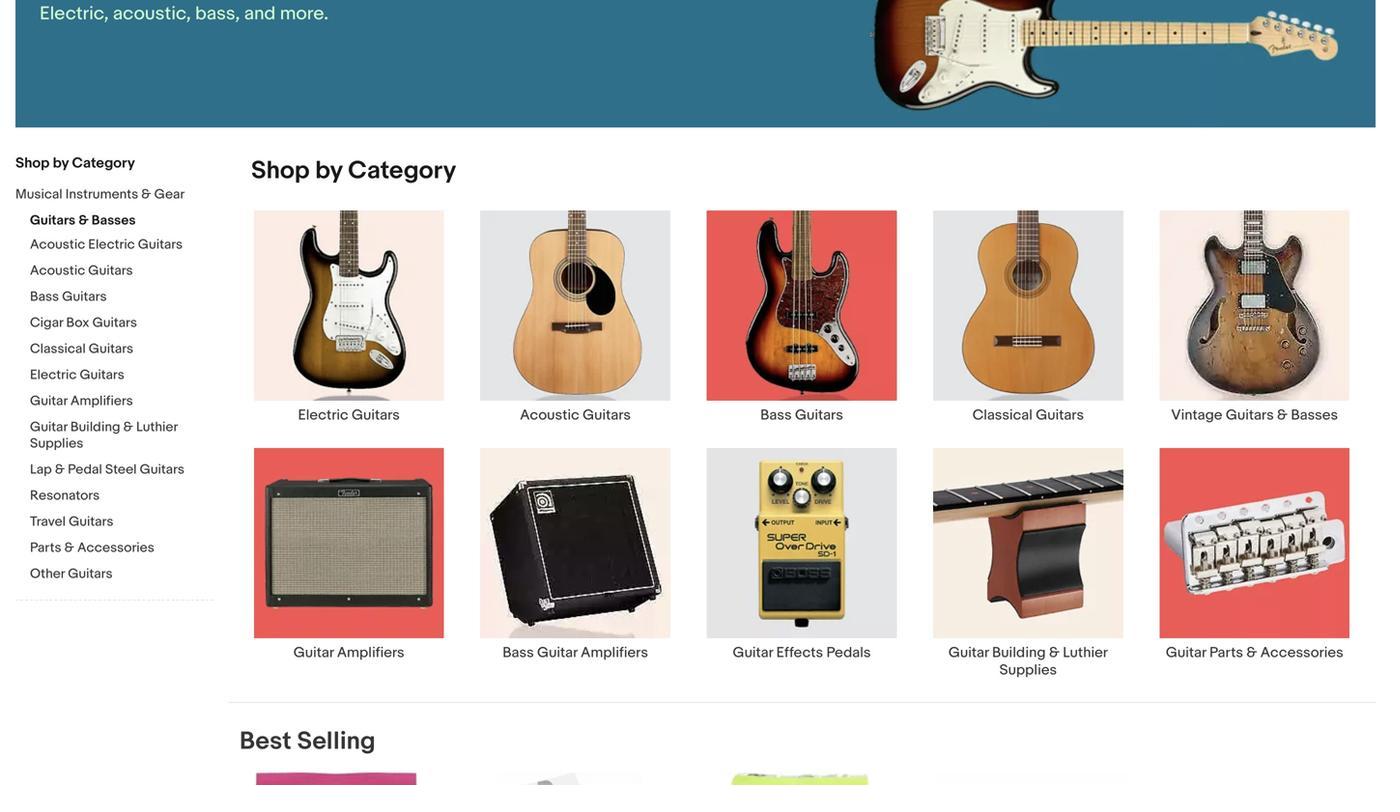 Task type: vqa. For each thing, say whether or not it's contained in the screenshot.
See
no



Task type: describe. For each thing, give the bounding box(es) containing it.
lap & pedal steel guitars link
[[30, 462, 214, 480]]

accessories inside musical instruments & gear guitars & basses acoustic electric guitars acoustic guitars bass guitars cigar box guitars classical guitars electric guitars guitar amplifiers guitar building & luthier supplies lap & pedal steel guitars resonators travel guitars parts & accessories other guitars
[[77, 540, 154, 557]]

1 horizontal spatial classical guitars link
[[915, 210, 1142, 424]]

building inside the guitar building & luthier supplies
[[992, 644, 1046, 662]]

box
[[66, 315, 89, 331]]

by for rightmost electric guitars link
[[315, 156, 343, 186]]

effects
[[776, 644, 823, 662]]

ernie ball 2223 9-42 gauge electric guitar strings image
[[255, 773, 418, 786]]

1 vertical spatial accessories
[[1261, 644, 1344, 662]]

electric guitars
[[298, 407, 400, 424]]

acoustic,
[[113, 2, 191, 25]]

luthier inside musical instruments & gear guitars & basses acoustic electric guitars acoustic guitars bass guitars cigar box guitars classical guitars electric guitars guitar amplifiers guitar building & luthier supplies lap & pedal steel guitars resonators travel guitars parts & accessories other guitars
[[136, 419, 178, 436]]

vintage guitars & basses link
[[1142, 210, 1368, 424]]

musical instruments & gear guitars & basses acoustic electric guitars acoustic guitars bass guitars cigar box guitars classical guitars electric guitars guitar amplifiers guitar building & luthier supplies lap & pedal steel guitars resonators travel guitars parts & accessories other guitars
[[15, 186, 185, 583]]

shop for rightmost electric guitars link
[[251, 156, 310, 186]]

bass for bass guitars
[[761, 407, 792, 424]]

fender 099-0818-100 6-inline locking tuners with 2-pin mount - chrome image
[[493, 773, 643, 786]]

bass guitar amplifiers
[[503, 644, 648, 662]]

selling
[[297, 727, 376, 757]]

parts & accessories link
[[30, 540, 214, 558]]

vintage guitars & basses
[[1171, 407, 1338, 424]]

1 horizontal spatial bass guitars link
[[689, 210, 915, 424]]

0 horizontal spatial acoustic guitars link
[[30, 263, 214, 281]]

lap
[[30, 462, 52, 478]]

more.
[[280, 2, 329, 25]]

other
[[30, 566, 65, 583]]

classical guitars
[[973, 407, 1084, 424]]

guitar amplifiers
[[293, 644, 405, 662]]

0 vertical spatial guitar amplifiers link
[[30, 393, 214, 412]]

amplifiers inside musical instruments & gear guitars & basses acoustic electric guitars acoustic guitars bass guitars cigar box guitars classical guitars electric guitars guitar amplifiers guitar building & luthier supplies lap & pedal steel guitars resonators travel guitars parts & accessories other guitars
[[70, 393, 133, 410]]

acoustic electric guitars link
[[30, 237, 214, 255]]

bass guitars
[[761, 407, 843, 424]]

shop by category for "acoustic electric guitars" link
[[15, 155, 135, 172]]

travel
[[30, 514, 66, 530]]

1 vertical spatial electric
[[30, 367, 77, 384]]

luthier inside the guitar building & luthier supplies
[[1063, 644, 1108, 662]]

gear
[[154, 186, 185, 203]]

category for musical instruments & gear link
[[72, 155, 135, 172]]

vintage
[[1171, 407, 1223, 424]]

best
[[240, 727, 292, 757]]

1 horizontal spatial acoustic guitars link
[[462, 210, 689, 424]]

resonators
[[30, 488, 100, 504]]

instruments
[[65, 186, 138, 203]]

0 horizontal spatial classical guitars link
[[30, 341, 214, 359]]

building inside musical instruments & gear guitars & basses acoustic electric guitars acoustic guitars bass guitars cigar box guitars classical guitars electric guitars guitar amplifiers guitar building & luthier supplies lap & pedal steel guitars resonators travel guitars parts & accessories other guitars
[[70, 419, 120, 436]]

pedals
[[827, 644, 871, 662]]



Task type: locate. For each thing, give the bounding box(es) containing it.
0 horizontal spatial category
[[72, 155, 135, 172]]

guitar parts & accessories link
[[1142, 447, 1368, 662]]

0 vertical spatial electric
[[88, 237, 135, 253]]

0 horizontal spatial parts
[[30, 540, 61, 557]]

electric, acoustic, bass, and more.
[[40, 2, 329, 25]]

and
[[244, 2, 276, 25]]

1 horizontal spatial amplifiers
[[337, 644, 405, 662]]

0 vertical spatial bass
[[30, 289, 59, 305]]

0 horizontal spatial guitar building & luthier supplies link
[[30, 419, 214, 454]]

0 horizontal spatial basses
[[92, 213, 136, 229]]

electric
[[88, 237, 135, 253], [30, 367, 77, 384], [298, 407, 348, 424]]

1 horizontal spatial electric
[[88, 237, 135, 253]]

0 vertical spatial building
[[70, 419, 120, 436]]

0 horizontal spatial building
[[70, 419, 120, 436]]

0 vertical spatial supplies
[[30, 436, 83, 452]]

0 horizontal spatial shop
[[15, 155, 50, 172]]

acoustic
[[30, 237, 85, 253], [30, 263, 85, 279], [520, 407, 580, 424]]

parts
[[30, 540, 61, 557], [1210, 644, 1244, 662]]

classical inside musical instruments & gear guitars & basses acoustic electric guitars acoustic guitars bass guitars cigar box guitars classical guitars electric guitars guitar amplifiers guitar building & luthier supplies lap & pedal steel guitars resonators travel guitars parts & accessories other guitars
[[30, 341, 86, 358]]

amplifiers
[[70, 393, 133, 410], [337, 644, 405, 662], [581, 644, 648, 662]]

1 vertical spatial guitar amplifiers link
[[236, 447, 462, 662]]

guitar
[[30, 393, 67, 410], [30, 419, 67, 436], [293, 644, 334, 662], [537, 644, 578, 662], [733, 644, 773, 662], [949, 644, 989, 662], [1166, 644, 1206, 662]]

1 vertical spatial parts
[[1210, 644, 1244, 662]]

2 horizontal spatial bass
[[761, 407, 792, 424]]

luthier
[[136, 419, 178, 436], [1063, 644, 1108, 662]]

shop by category for rightmost the 'bass guitars' link
[[251, 156, 456, 186]]

0 horizontal spatial bass guitars link
[[30, 289, 214, 307]]

&
[[141, 186, 151, 203], [78, 213, 89, 229], [1277, 407, 1288, 424], [123, 419, 133, 436], [55, 462, 65, 478], [64, 540, 74, 557], [1049, 644, 1060, 662], [1247, 644, 1257, 662]]

0 vertical spatial parts
[[30, 540, 61, 557]]

by for musical instruments & gear link
[[53, 155, 69, 172]]

building
[[70, 419, 120, 436], [992, 644, 1046, 662]]

1 horizontal spatial bass
[[503, 644, 534, 662]]

1 horizontal spatial luthier
[[1063, 644, 1108, 662]]

1 horizontal spatial guitar building & luthier supplies link
[[915, 447, 1142, 679]]

bass,
[[195, 2, 240, 25]]

shop by category
[[15, 155, 135, 172], [251, 156, 456, 186]]

bass
[[30, 289, 59, 305], [761, 407, 792, 424], [503, 644, 534, 662]]

supplies
[[30, 436, 83, 452], [1000, 662, 1057, 679]]

1 horizontal spatial electric guitars link
[[236, 210, 462, 424]]

2 vertical spatial bass
[[503, 644, 534, 662]]

resonators link
[[30, 488, 214, 506]]

1 horizontal spatial basses
[[1291, 407, 1338, 424]]

parts inside musical instruments & gear guitars & basses acoustic electric guitars acoustic guitars bass guitars cigar box guitars classical guitars electric guitars guitar amplifiers guitar building & luthier supplies lap & pedal steel guitars resonators travel guitars parts & accessories other guitars
[[30, 540, 61, 557]]

acoustic inside acoustic guitars link
[[520, 407, 580, 424]]

guitars
[[30, 213, 75, 229], [138, 237, 183, 253], [88, 263, 133, 279], [62, 289, 107, 305], [92, 315, 137, 331], [89, 341, 133, 358], [80, 367, 124, 384], [352, 407, 400, 424], [583, 407, 631, 424], [795, 407, 843, 424], [1036, 407, 1084, 424], [1226, 407, 1274, 424], [140, 462, 184, 478], [69, 514, 113, 530], [68, 566, 113, 583]]

shop for musical instruments & gear link
[[15, 155, 50, 172]]

basses
[[92, 213, 136, 229], [1291, 407, 1338, 424]]

ernie ball 2221 regular slinky electric guitar strings 10-46 image
[[730, 773, 870, 786]]

list containing electric guitars
[[228, 210, 1376, 702]]

shop
[[15, 155, 50, 172], [251, 156, 310, 186]]

guitar effects pedals
[[733, 644, 871, 662]]

category
[[72, 155, 135, 172], [348, 156, 456, 186]]

accessories
[[77, 540, 154, 557], [1261, 644, 1344, 662]]

0 horizontal spatial by
[[53, 155, 69, 172]]

0 horizontal spatial electric guitars link
[[30, 367, 214, 386]]

1 horizontal spatial building
[[992, 644, 1046, 662]]

1 horizontal spatial by
[[315, 156, 343, 186]]

0 horizontal spatial amplifiers
[[70, 393, 133, 410]]

1 vertical spatial basses
[[1291, 407, 1338, 424]]

1 horizontal spatial shop
[[251, 156, 310, 186]]

1 vertical spatial bass
[[761, 407, 792, 424]]

guitar amplifiers link
[[30, 393, 214, 412], [236, 447, 462, 662]]

0 vertical spatial luthier
[[136, 419, 178, 436]]

basses inside musical instruments & gear guitars & basses acoustic electric guitars acoustic guitars bass guitars cigar box guitars classical guitars electric guitars guitar amplifiers guitar building & luthier supplies lap & pedal steel guitars resonators travel guitars parts & accessories other guitars
[[92, 213, 136, 229]]

1 vertical spatial supplies
[[1000, 662, 1057, 679]]

other guitars link
[[30, 566, 214, 585]]

parts inside guitar parts & accessories link
[[1210, 644, 1244, 662]]

supplies inside musical instruments & gear guitars & basses acoustic electric guitars acoustic guitars bass guitars cigar box guitars classical guitars electric guitars guitar amplifiers guitar building & luthier supplies lap & pedal steel guitars resonators travel guitars parts & accessories other guitars
[[30, 436, 83, 452]]

pedal
[[68, 462, 102, 478]]

cigar
[[30, 315, 63, 331]]

musical
[[15, 186, 62, 203]]

1 horizontal spatial accessories
[[1261, 644, 1344, 662]]

2 horizontal spatial electric
[[298, 407, 348, 424]]

bass guitar amplifiers link
[[462, 447, 689, 662]]

0 horizontal spatial bass
[[30, 289, 59, 305]]

0 vertical spatial accessories
[[77, 540, 154, 557]]

0 horizontal spatial supplies
[[30, 436, 83, 452]]

travel guitars link
[[30, 514, 214, 532]]

guitar effects pedals link
[[689, 447, 915, 662]]

bass for bass guitar amplifiers
[[503, 644, 534, 662]]

0 vertical spatial classical
[[30, 341, 86, 358]]

list
[[228, 210, 1376, 702]]

classical
[[30, 341, 86, 358], [973, 407, 1033, 424]]

classical guitars link
[[915, 210, 1142, 424], [30, 341, 214, 359]]

electric guitars link
[[236, 210, 462, 424], [30, 367, 214, 386]]

bass inside musical instruments & gear guitars & basses acoustic electric guitars acoustic guitars bass guitars cigar box guitars classical guitars electric guitars guitar amplifiers guitar building & luthier supplies lap & pedal steel guitars resonators travel guitars parts & accessories other guitars
[[30, 289, 59, 305]]

1 horizontal spatial guitar amplifiers link
[[236, 447, 462, 662]]

steel
[[105, 462, 137, 478]]

2 vertical spatial electric
[[298, 407, 348, 424]]

1 vertical spatial building
[[992, 644, 1046, 662]]

1 vertical spatial classical
[[973, 407, 1033, 424]]

acoustic guitars link
[[462, 210, 689, 424], [30, 263, 214, 281]]

0 vertical spatial acoustic
[[30, 237, 85, 253]]

1 horizontal spatial classical
[[973, 407, 1033, 424]]

category for rightmost electric guitars link
[[348, 156, 456, 186]]

guitar parts & accessories
[[1166, 644, 1344, 662]]

2 vertical spatial acoustic
[[520, 407, 580, 424]]

best selling
[[240, 727, 376, 757]]

0 horizontal spatial shop by category
[[15, 155, 135, 172]]

1 horizontal spatial shop by category
[[251, 156, 456, 186]]

bass guitars link
[[689, 210, 915, 424], [30, 289, 214, 307]]

0 horizontal spatial guitar amplifiers link
[[30, 393, 214, 412]]

acoustic guitars
[[520, 407, 631, 424]]

2 horizontal spatial amplifiers
[[581, 644, 648, 662]]

0 horizontal spatial luthier
[[136, 419, 178, 436]]

1 horizontal spatial supplies
[[1000, 662, 1057, 679]]

guitar building & luthier supplies
[[949, 644, 1108, 679]]

guitar inside the guitar building & luthier supplies
[[949, 644, 989, 662]]

1 horizontal spatial parts
[[1210, 644, 1244, 662]]

by
[[53, 155, 69, 172], [315, 156, 343, 186]]

musical instruments & gear link
[[15, 186, 199, 205]]

cigar box guitars link
[[30, 315, 214, 333]]

1 vertical spatial luthier
[[1063, 644, 1108, 662]]

1 vertical spatial acoustic
[[30, 263, 85, 279]]

guitar building & luthier supplies link
[[30, 419, 214, 454], [915, 447, 1142, 679]]

0 horizontal spatial accessories
[[77, 540, 154, 557]]

& inside the guitar building & luthier supplies
[[1049, 644, 1060, 662]]

0 horizontal spatial classical
[[30, 341, 86, 358]]

0 vertical spatial basses
[[92, 213, 136, 229]]

0 horizontal spatial electric
[[30, 367, 77, 384]]

electric,
[[40, 2, 109, 25]]

1 horizontal spatial category
[[348, 156, 456, 186]]

supplies inside the guitar building & luthier supplies
[[1000, 662, 1057, 679]]



